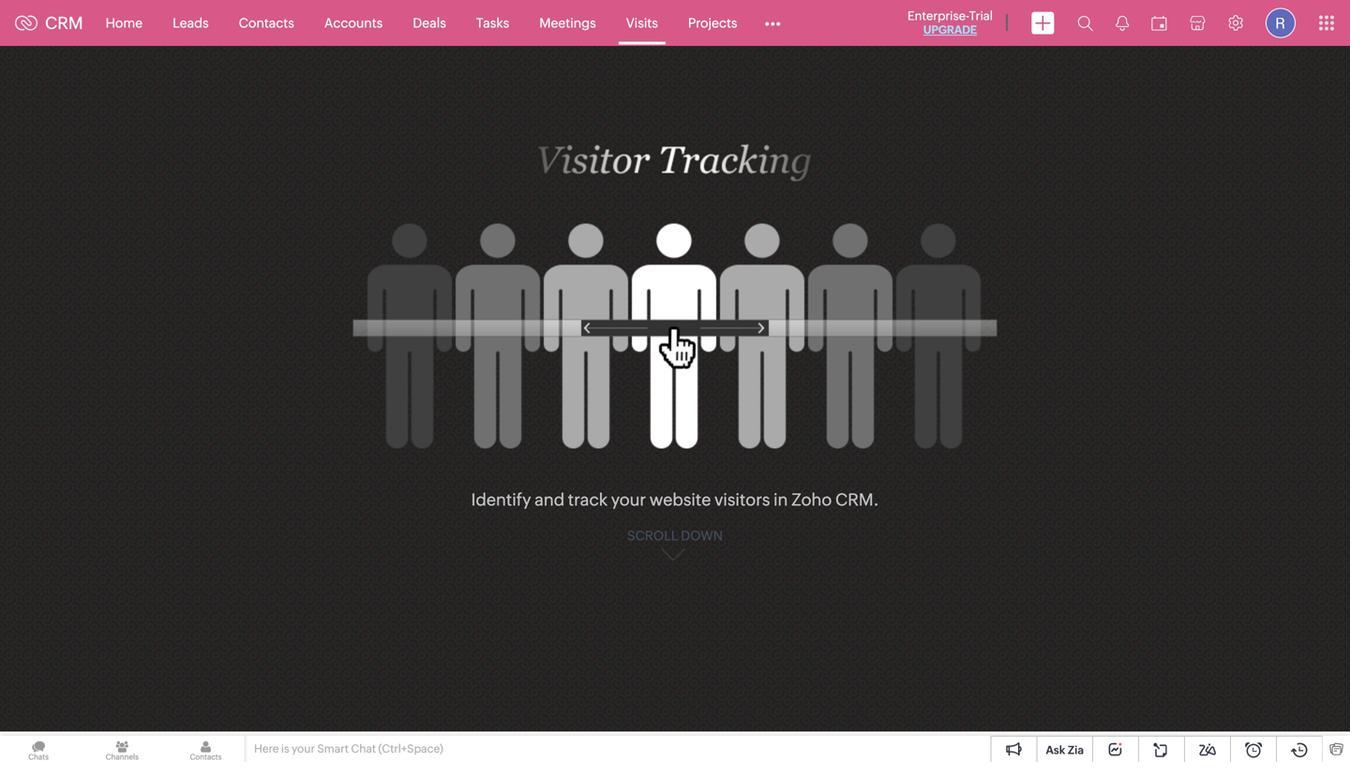 Task type: locate. For each thing, give the bounding box(es) containing it.
Other Modules field
[[753, 8, 793, 38]]

projects
[[688, 15, 738, 30]]

upgrade
[[924, 23, 978, 36]]

home link
[[91, 0, 158, 45]]

leads link
[[158, 0, 224, 45]]

ask zia
[[1046, 744, 1084, 757]]

chats image
[[0, 736, 77, 763]]

signals image
[[1116, 15, 1129, 31]]

identify and track your website visitors in zoho crm.
[[471, 490, 879, 510]]

0 vertical spatial your
[[611, 490, 646, 510]]

your
[[611, 490, 646, 510], [292, 743, 315, 756]]

1 vertical spatial your
[[292, 743, 315, 756]]

search element
[[1067, 0, 1105, 46]]

contacts link
[[224, 0, 309, 45]]

chat
[[351, 743, 376, 756]]

in
[[774, 490, 788, 510]]

leads
[[173, 15, 209, 30]]

your right track
[[611, 490, 646, 510]]

home
[[106, 15, 143, 30]]

your right is
[[292, 743, 315, 756]]

create menu image
[[1032, 12, 1055, 34]]

and
[[535, 490, 565, 510]]

visits link
[[611, 0, 673, 45]]

search image
[[1078, 15, 1094, 31]]

ask
[[1046, 744, 1066, 757]]

visits
[[626, 15, 658, 30]]

tasks
[[476, 15, 510, 30]]

profile element
[[1255, 0, 1308, 45]]

crm link
[[15, 13, 83, 33]]

deals
[[413, 15, 446, 30]]

tasks link
[[461, 0, 525, 45]]

projects link
[[673, 0, 753, 45]]

0 horizontal spatial your
[[292, 743, 315, 756]]



Task type: vqa. For each thing, say whether or not it's contained in the screenshot.
your
yes



Task type: describe. For each thing, give the bounding box(es) containing it.
smart
[[317, 743, 349, 756]]

scroll
[[628, 528, 679, 543]]

accounts
[[324, 15, 383, 30]]

trial
[[970, 9, 993, 23]]

(ctrl+space)
[[379, 743, 443, 756]]

here
[[254, 743, 279, 756]]

track
[[568, 490, 608, 510]]

scroll down
[[628, 528, 723, 543]]

deals link
[[398, 0, 461, 45]]

enterprise-
[[908, 9, 970, 23]]

enterprise-trial upgrade
[[908, 9, 993, 36]]

1 horizontal spatial your
[[611, 490, 646, 510]]

contacts image
[[167, 736, 244, 763]]

here is your smart chat (ctrl+space)
[[254, 743, 443, 756]]

visitors
[[715, 490, 770, 510]]

identify
[[471, 490, 531, 510]]

logo image
[[15, 15, 38, 30]]

zoho
[[792, 490, 832, 510]]

crm.
[[836, 490, 879, 510]]

create menu element
[[1021, 0, 1067, 45]]

crm
[[45, 13, 83, 33]]

channels image
[[84, 736, 161, 763]]

website
[[650, 490, 711, 510]]

zia
[[1068, 744, 1084, 757]]

accounts link
[[309, 0, 398, 45]]

profile image
[[1266, 8, 1296, 38]]

calendar image
[[1152, 15, 1168, 30]]

signals element
[[1105, 0, 1141, 46]]

contacts
[[239, 15, 294, 30]]

meetings
[[540, 15, 596, 30]]

meetings link
[[525, 0, 611, 45]]

is
[[281, 743, 289, 756]]

down
[[681, 528, 723, 543]]



